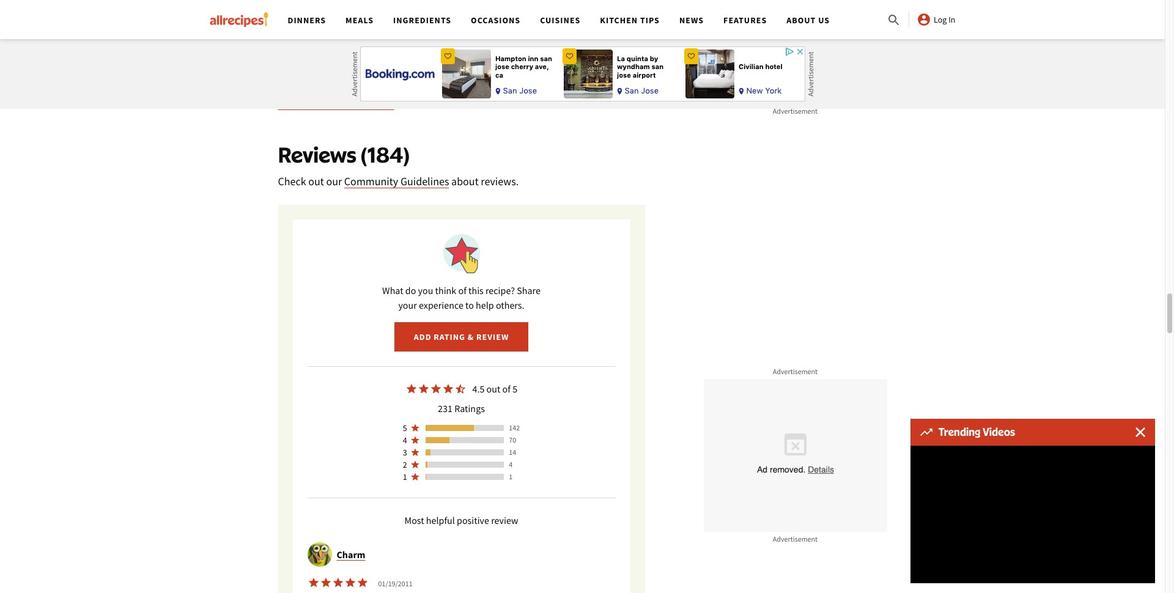 Task type: vqa. For each thing, say whether or not it's contained in the screenshot.
the left 5
yes



Task type: locate. For each thing, give the bounding box(es) containing it.
1 vertical spatial nutrition
[[325, 96, 367, 110]]

to
[[466, 299, 474, 312]]

14
[[509, 448, 517, 457]]

0 horizontal spatial 1
[[403, 472, 407, 483]]

142
[[509, 424, 520, 433]]

serving)
[[444, 15, 482, 29]]

4 up 3
[[403, 435, 407, 446]]

your
[[399, 299, 417, 312]]

fat
[[374, 63, 388, 77]]

you
[[418, 285, 433, 297]]

videos
[[983, 426, 1016, 439]]

1 vertical spatial of
[[503, 383, 511, 395]]

5
[[513, 383, 518, 395], [403, 423, 407, 434]]

01/19/2011
[[378, 580, 413, 589]]

39g
[[467, 44, 485, 58]]

0 horizontal spatial out
[[309, 175, 324, 189]]

news link
[[680, 15, 704, 26]]

helpful
[[426, 515, 455, 527]]

out
[[309, 175, 324, 189], [487, 383, 501, 395]]

what do you think of this recipe? share your experience to help others.
[[383, 285, 541, 312]]

of right 4.5
[[503, 383, 511, 395]]

about
[[452, 175, 479, 189]]

5 up 3
[[403, 423, 407, 434]]

star image
[[406, 383, 418, 395], [442, 383, 455, 395], [411, 436, 420, 446], [411, 448, 420, 458], [411, 460, 420, 470], [411, 473, 420, 482], [308, 577, 320, 589], [332, 577, 344, 589]]

about us link
[[787, 15, 830, 26]]

231 ratings
[[438, 403, 485, 415]]

us
[[819, 15, 830, 26]]

kitchen
[[601, 15, 638, 26]]

trending image
[[921, 429, 933, 436]]

4 down 14
[[509, 460, 513, 469]]

0 horizontal spatial 4
[[403, 435, 407, 446]]

show full nutrition label button
[[278, 95, 394, 112]]

1 down 14
[[509, 473, 513, 482]]

help
[[476, 299, 494, 312]]

add rating & review
[[414, 332, 509, 343]]

0 vertical spatial of
[[459, 285, 467, 297]]

1 horizontal spatial out
[[487, 383, 501, 395]]

label
[[369, 96, 394, 110]]

4.5 out of 5
[[473, 383, 518, 395]]

check out our community guidelines about reviews.
[[278, 175, 519, 189]]

experience
[[419, 299, 464, 312]]

our
[[326, 175, 342, 189]]

navigation containing dinners
[[278, 0, 887, 39]]

out left our
[[309, 175, 324, 189]]

of left this
[[459, 285, 467, 297]]

dinners link
[[288, 15, 326, 26]]

(per
[[424, 15, 442, 29]]

nutrition
[[278, 4, 365, 31], [325, 96, 367, 110]]

1
[[403, 472, 407, 483], [509, 473, 513, 482]]

0 vertical spatial out
[[309, 175, 324, 189]]

2
[[403, 460, 407, 471]]

rating
[[434, 332, 466, 343]]

star half image
[[455, 383, 467, 395]]

231
[[438, 403, 453, 415]]

1 down '2'
[[403, 472, 407, 483]]

check
[[278, 175, 306, 189]]

reviews.
[[481, 175, 519, 189]]

cuisines link
[[540, 15, 581, 26]]

1 vertical spatial out
[[487, 383, 501, 395]]

account image
[[917, 12, 932, 27]]

navigation
[[278, 0, 887, 39]]

4
[[403, 435, 407, 446], [509, 460, 513, 469]]

positive
[[457, 515, 490, 527]]

add rating & review button
[[395, 323, 529, 352]]

1 horizontal spatial 5
[[513, 383, 518, 395]]

0 vertical spatial 5
[[513, 383, 518, 395]]

meals link
[[346, 15, 374, 26]]

1 horizontal spatial 1
[[509, 473, 513, 482]]

0 horizontal spatial of
[[459, 285, 467, 297]]

advertisement region
[[704, 0, 888, 104], [360, 47, 806, 102], [704, 379, 888, 532]]

star image
[[418, 383, 430, 395], [430, 383, 442, 395], [411, 424, 420, 433], [320, 577, 332, 589], [344, 577, 356, 589], [356, 577, 369, 589]]

out right 4.5
[[487, 383, 501, 395]]

13g fat
[[374, 44, 391, 77]]

26g protein
[[561, 44, 594, 77]]

1 horizontal spatial 4
[[509, 460, 513, 469]]

in
[[949, 14, 956, 25]]

of
[[459, 285, 467, 297], [503, 383, 511, 395]]

1 vertical spatial 5
[[403, 423, 407, 434]]

close image
[[1136, 428, 1146, 438]]

facts
[[370, 4, 419, 31]]

this
[[469, 285, 484, 297]]

guidelines
[[401, 175, 449, 189]]

protein
[[561, 63, 594, 77]]

search image
[[887, 13, 902, 27]]

1 vertical spatial 4
[[509, 460, 513, 469]]

log in link
[[917, 12, 956, 27]]

log in
[[934, 14, 956, 25]]

70
[[509, 436, 517, 445]]

5 right 4.5
[[513, 383, 518, 395]]

ingredients
[[394, 15, 452, 26]]



Task type: describe. For each thing, give the bounding box(es) containing it.
about us
[[787, 15, 830, 26]]

13g
[[374, 44, 391, 58]]

occasions link
[[471, 15, 521, 26]]

kitchen tips link
[[601, 15, 660, 26]]

&
[[468, 332, 474, 343]]

out for check
[[309, 175, 324, 189]]

nutrition facts (per serving)
[[278, 4, 482, 31]]

0 vertical spatial 4
[[403, 435, 407, 446]]

3
[[403, 447, 407, 458]]

dinners
[[288, 15, 326, 26]]

home image
[[210, 12, 268, 27]]

4.5
[[473, 383, 485, 395]]

meals
[[346, 15, 374, 26]]

add
[[414, 332, 432, 343]]

carbs
[[467, 63, 494, 77]]

1 horizontal spatial of
[[503, 383, 511, 395]]

ratings
[[455, 403, 485, 415]]

review
[[491, 515, 519, 527]]

nutrition inside button
[[325, 96, 367, 110]]

out for 4.5
[[487, 383, 501, 395]]

show
[[278, 96, 304, 110]]

about
[[787, 15, 817, 26]]

share
[[517, 285, 541, 297]]

of inside the what do you think of this recipe? share your experience to help others.
[[459, 285, 467, 297]]

tips
[[641, 15, 660, 26]]

charm
[[337, 549, 366, 561]]

community guidelines link
[[344, 175, 449, 189]]

39g carbs
[[467, 44, 494, 77]]

features link
[[724, 15, 768, 26]]

others.
[[496, 299, 525, 312]]

occasions
[[471, 15, 521, 26]]

trending
[[939, 426, 981, 439]]

(184)
[[361, 141, 410, 168]]

show full nutrition label
[[278, 96, 394, 110]]

think
[[435, 285, 457, 297]]

0 horizontal spatial 5
[[403, 423, 407, 434]]

news
[[680, 15, 704, 26]]

recipe?
[[486, 285, 515, 297]]

reviews
[[278, 141, 357, 168]]

what
[[383, 285, 404, 297]]

most helpful positive review
[[405, 515, 519, 527]]

ingredients link
[[394, 15, 452, 26]]

do
[[406, 285, 416, 297]]

0 vertical spatial nutrition
[[278, 4, 365, 31]]

log
[[934, 14, 948, 25]]

trending videos
[[939, 426, 1016, 439]]

charm link
[[337, 549, 366, 561]]

most
[[405, 515, 424, 527]]

full
[[306, 96, 323, 110]]

video player application
[[911, 446, 1156, 584]]

reviews (184)
[[278, 141, 410, 168]]

features
[[724, 15, 768, 26]]

community
[[344, 175, 399, 189]]

kitchen tips
[[601, 15, 660, 26]]

26g
[[561, 44, 578, 58]]

cuisines
[[540, 15, 581, 26]]

review
[[477, 332, 509, 343]]



